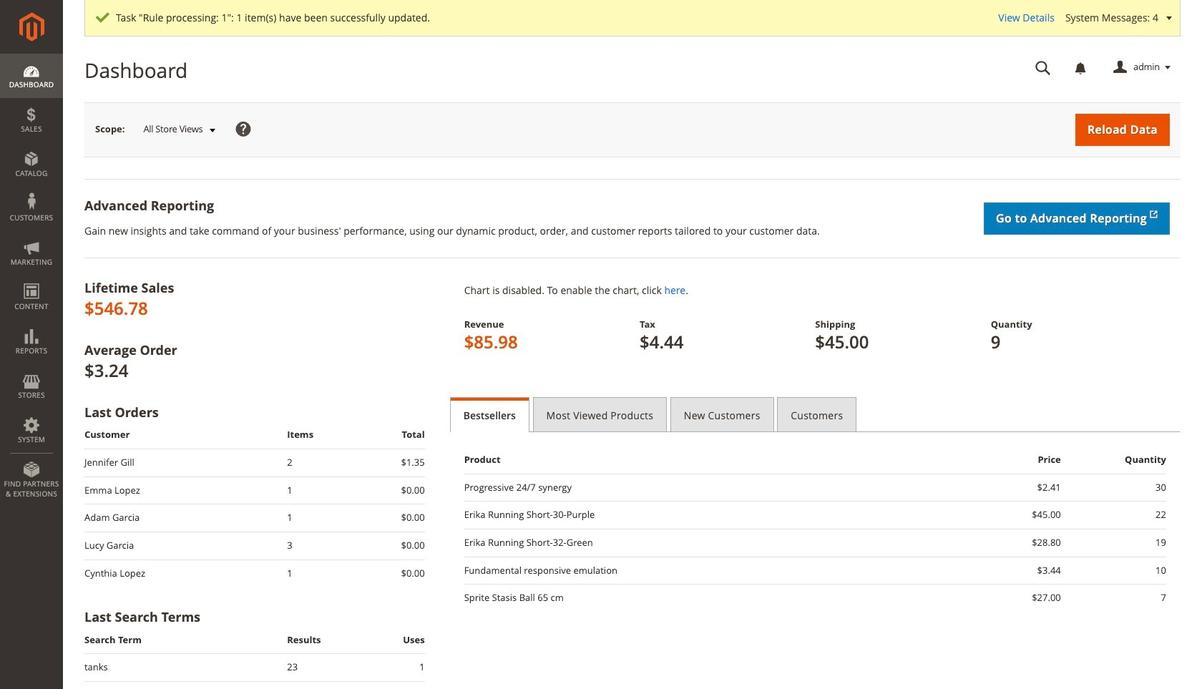 Task type: locate. For each thing, give the bounding box(es) containing it.
menu bar
[[0, 54, 63, 506]]

magento admin panel image
[[19, 12, 44, 42]]

tab list
[[450, 397, 1181, 432]]

None text field
[[1026, 55, 1062, 80]]



